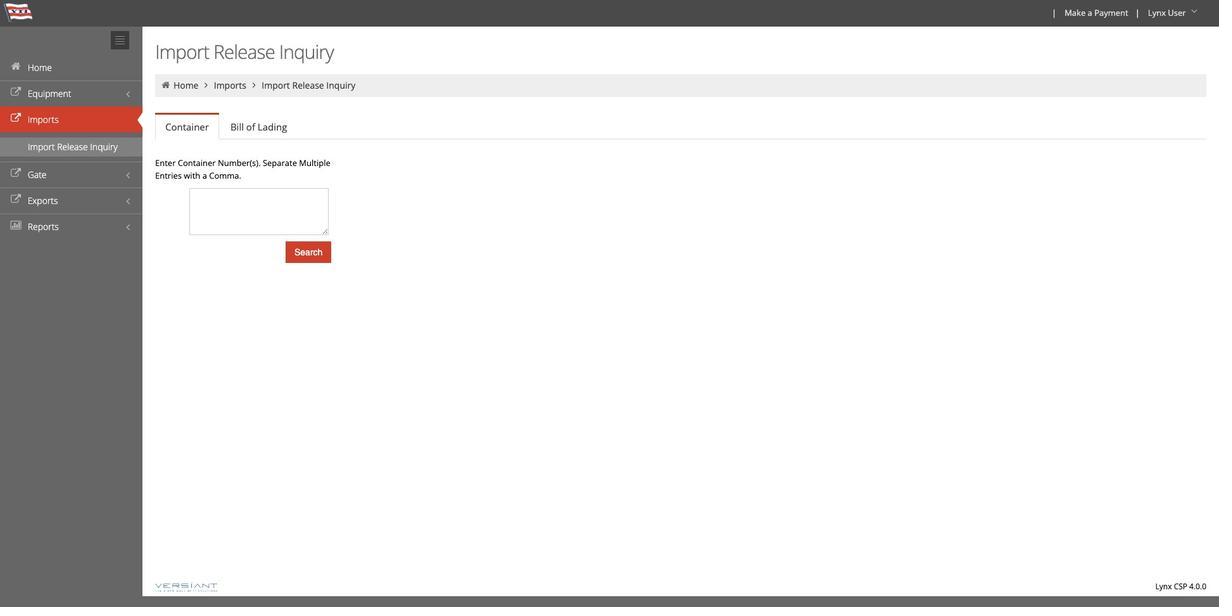 Task type: vqa. For each thing, say whether or not it's contained in the screenshot.
to
no



Task type: describe. For each thing, give the bounding box(es) containing it.
2 vertical spatial import release inquiry
[[28, 141, 118, 153]]

user
[[1169, 7, 1187, 18]]

with
[[184, 170, 200, 181]]

container link
[[155, 115, 219, 139]]

container inside enter container number(s).  separate multiple entries with a comma.
[[178, 157, 216, 169]]

reports
[[28, 221, 59, 233]]

number(s).
[[218, 157, 261, 169]]

angle right image
[[201, 80, 212, 89]]

reports link
[[0, 214, 143, 240]]

a inside enter container number(s).  separate multiple entries with a comma.
[[203, 170, 207, 181]]

search button
[[286, 241, 332, 263]]

bill
[[231, 120, 244, 133]]

0 horizontal spatial imports
[[28, 113, 59, 125]]

angle down image
[[1189, 7, 1201, 16]]

versiant image
[[155, 583, 217, 592]]

0 vertical spatial import release inquiry
[[155, 39, 334, 65]]

of
[[246, 120, 255, 133]]

0 horizontal spatial home
[[28, 61, 52, 74]]

4.0.0
[[1190, 581, 1207, 592]]

0 vertical spatial inquiry
[[279, 39, 334, 65]]

home image
[[160, 80, 171, 89]]

lynx csp 4.0.0
[[1156, 581, 1207, 592]]

1 vertical spatial import release inquiry
[[262, 79, 356, 91]]

inquiry for the import release inquiry link to the top
[[327, 79, 356, 91]]

gate link
[[0, 162, 143, 188]]

make a payment link
[[1060, 0, 1133, 27]]

0 vertical spatial imports link
[[214, 79, 246, 91]]

comma.
[[209, 170, 241, 181]]

0 horizontal spatial release
[[57, 141, 88, 153]]

lynx for lynx csp 4.0.0
[[1156, 581, 1173, 592]]

0 horizontal spatial imports link
[[0, 106, 143, 132]]

enter
[[155, 157, 176, 169]]

0 horizontal spatial home link
[[0, 54, 143, 80]]

bar chart image
[[10, 221, 22, 230]]

bill of lading link
[[220, 114, 297, 139]]



Task type: locate. For each thing, give the bounding box(es) containing it.
external link image inside exports link
[[10, 195, 22, 204]]

lynx inside the lynx user link
[[1149, 7, 1167, 18]]

1 vertical spatial imports link
[[0, 106, 143, 132]]

search
[[295, 247, 323, 257]]

exports
[[28, 195, 58, 207]]

1 horizontal spatial home link
[[174, 79, 199, 91]]

enter container number(s).  separate multiple entries with a comma.
[[155, 157, 331, 181]]

import up gate
[[28, 141, 55, 153]]

import release inquiry link right angle right icon
[[262, 79, 356, 91]]

imports right angle right image at the left top
[[214, 79, 246, 91]]

container up enter
[[165, 120, 209, 133]]

1 vertical spatial release
[[292, 79, 324, 91]]

1 vertical spatial a
[[203, 170, 207, 181]]

None text field
[[189, 188, 329, 235]]

3 external link image from the top
[[10, 169, 22, 178]]

imports link
[[214, 79, 246, 91], [0, 106, 143, 132]]

bill of lading
[[231, 120, 287, 133]]

0 vertical spatial release
[[214, 39, 275, 65]]

release up gate link
[[57, 141, 88, 153]]

home link right home image
[[174, 79, 199, 91]]

import up home image
[[155, 39, 209, 65]]

0 vertical spatial home
[[28, 61, 52, 74]]

1 vertical spatial container
[[178, 157, 216, 169]]

lading
[[258, 120, 287, 133]]

a right with
[[203, 170, 207, 181]]

payment
[[1095, 7, 1129, 18]]

import release inquiry right angle right icon
[[262, 79, 356, 91]]

equipment
[[28, 87, 71, 99]]

0 horizontal spatial a
[[203, 170, 207, 181]]

imports link right angle right image at the left top
[[214, 79, 246, 91]]

home
[[28, 61, 52, 74], [174, 79, 199, 91]]

1 horizontal spatial imports link
[[214, 79, 246, 91]]

1 vertical spatial import release inquiry link
[[0, 138, 143, 157]]

container
[[165, 120, 209, 133], [178, 157, 216, 169]]

home image
[[10, 62, 22, 71]]

2 external link image from the top
[[10, 114, 22, 123]]

0 vertical spatial lynx
[[1149, 7, 1167, 18]]

1 horizontal spatial imports
[[214, 79, 246, 91]]

exports link
[[0, 188, 143, 214]]

release up angle right icon
[[214, 39, 275, 65]]

2 vertical spatial release
[[57, 141, 88, 153]]

external link image
[[10, 88, 22, 97], [10, 114, 22, 123], [10, 169, 22, 178], [10, 195, 22, 204]]

lynx for lynx user
[[1149, 7, 1167, 18]]

4 external link image from the top
[[10, 195, 22, 204]]

1 | from the left
[[1053, 7, 1057, 18]]

import release inquiry up angle right icon
[[155, 39, 334, 65]]

inquiry
[[279, 39, 334, 65], [327, 79, 356, 91], [90, 141, 118, 153]]

import release inquiry link up gate link
[[0, 138, 143, 157]]

import right angle right icon
[[262, 79, 290, 91]]

| left make
[[1053, 7, 1057, 18]]

2 horizontal spatial release
[[292, 79, 324, 91]]

home right home icon
[[28, 61, 52, 74]]

inquiry for the bottommost the import release inquiry link
[[90, 141, 118, 153]]

1 vertical spatial inquiry
[[327, 79, 356, 91]]

|
[[1053, 7, 1057, 18], [1136, 7, 1141, 18]]

1 horizontal spatial |
[[1136, 7, 1141, 18]]

0 horizontal spatial import
[[28, 141, 55, 153]]

1 horizontal spatial release
[[214, 39, 275, 65]]

import release inquiry
[[155, 39, 334, 65], [262, 79, 356, 91], [28, 141, 118, 153]]

make
[[1065, 7, 1086, 18]]

0 horizontal spatial import release inquiry link
[[0, 138, 143, 157]]

entries
[[155, 170, 182, 181]]

external link image for imports
[[10, 114, 22, 123]]

0 vertical spatial import
[[155, 39, 209, 65]]

2 vertical spatial import
[[28, 141, 55, 153]]

imports down equipment
[[28, 113, 59, 125]]

imports
[[214, 79, 246, 91], [28, 113, 59, 125]]

import
[[155, 39, 209, 65], [262, 79, 290, 91], [28, 141, 55, 153]]

1 external link image from the top
[[10, 88, 22, 97]]

equipment link
[[0, 80, 143, 106]]

external link image for equipment
[[10, 88, 22, 97]]

lynx left user
[[1149, 7, 1167, 18]]

import release inquiry link
[[262, 79, 356, 91], [0, 138, 143, 157]]

1 horizontal spatial import
[[155, 39, 209, 65]]

external link image for gate
[[10, 169, 22, 178]]

1 vertical spatial lynx
[[1156, 581, 1173, 592]]

0 vertical spatial imports
[[214, 79, 246, 91]]

1 vertical spatial imports
[[28, 113, 59, 125]]

2 | from the left
[[1136, 7, 1141, 18]]

| right payment
[[1136, 7, 1141, 18]]

1 vertical spatial home
[[174, 79, 199, 91]]

lynx
[[1149, 7, 1167, 18], [1156, 581, 1173, 592]]

1 horizontal spatial home
[[174, 79, 199, 91]]

external link image for exports
[[10, 195, 22, 204]]

1 horizontal spatial import release inquiry link
[[262, 79, 356, 91]]

container up with
[[178, 157, 216, 169]]

import release inquiry up gate link
[[28, 141, 118, 153]]

home link up equipment
[[0, 54, 143, 80]]

2 horizontal spatial import
[[262, 79, 290, 91]]

make a payment
[[1065, 7, 1129, 18]]

release
[[214, 39, 275, 65], [292, 79, 324, 91], [57, 141, 88, 153]]

lynx user link
[[1143, 0, 1206, 27]]

2 vertical spatial inquiry
[[90, 141, 118, 153]]

external link image inside equipment link
[[10, 88, 22, 97]]

imports link down equipment
[[0, 106, 143, 132]]

lynx user
[[1149, 7, 1187, 18]]

home link
[[0, 54, 143, 80], [174, 79, 199, 91]]

external link image inside gate link
[[10, 169, 22, 178]]

separate
[[263, 157, 297, 169]]

angle right image
[[249, 80, 260, 89]]

0 vertical spatial container
[[165, 120, 209, 133]]

a
[[1088, 7, 1093, 18], [203, 170, 207, 181]]

release right angle right icon
[[292, 79, 324, 91]]

0 horizontal spatial |
[[1053, 7, 1057, 18]]

0 vertical spatial import release inquiry link
[[262, 79, 356, 91]]

csp
[[1175, 581, 1188, 592]]

0 vertical spatial a
[[1088, 7, 1093, 18]]

lynx left the csp
[[1156, 581, 1173, 592]]

home right home image
[[174, 79, 199, 91]]

1 horizontal spatial a
[[1088, 7, 1093, 18]]

1 vertical spatial import
[[262, 79, 290, 91]]

a right make
[[1088, 7, 1093, 18]]

multiple
[[299, 157, 331, 169]]

gate
[[28, 169, 47, 181]]



